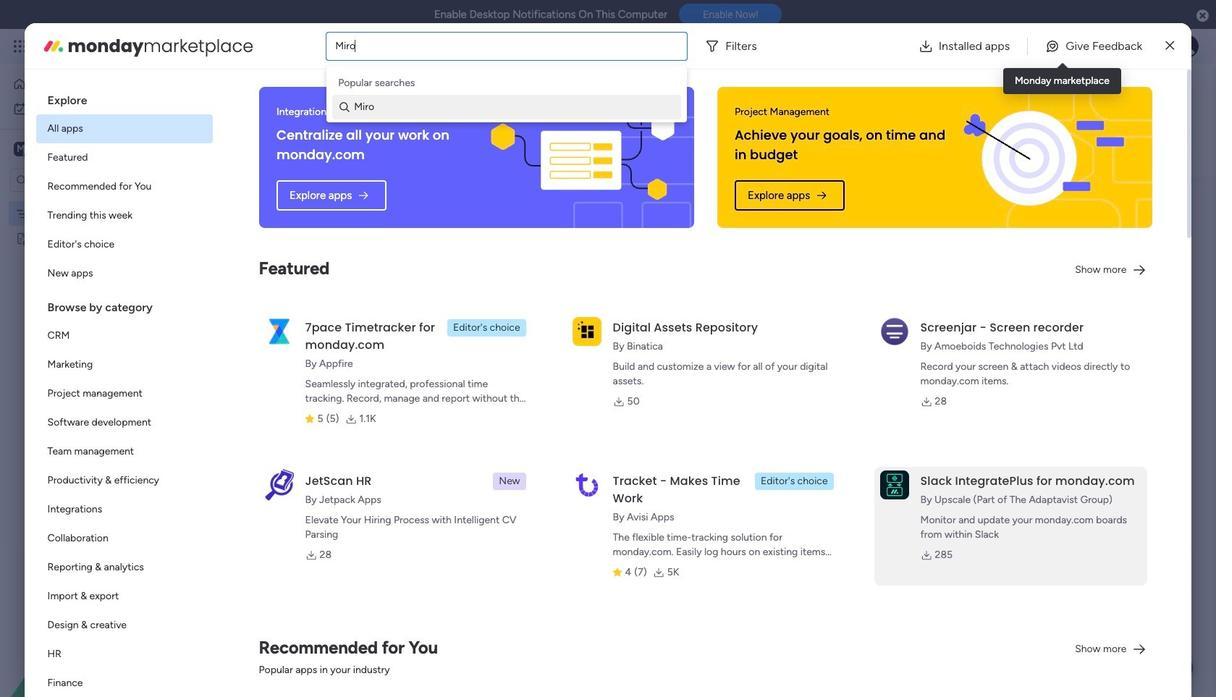 Task type: vqa. For each thing, say whether or not it's contained in the screenshot.
workspace options image
no



Task type: describe. For each thing, give the bounding box(es) containing it.
2 banner logo image from the left
[[947, 87, 1136, 228]]

lottie animation image
[[0, 551, 185, 697]]

private board image
[[15, 231, 29, 245]]

arrow down image
[[584, 145, 601, 162]]

see plans image
[[240, 38, 253, 54]]

dapulse x slim image
[[1166, 37, 1175, 55]]

add view image
[[392, 112, 398, 123]]

0 horizontal spatial kendall parks image
[[1077, 79, 1096, 98]]

update feed image
[[991, 39, 1006, 54]]

search everything image
[[1090, 39, 1105, 54]]

Search in workspace field
[[30, 172, 121, 189]]

invite members image
[[1023, 39, 1038, 54]]

monday marketplace image
[[42, 34, 65, 58]]

1 image
[[1002, 30, 1015, 46]]

Dropdown input text field
[[335, 40, 357, 52]]



Task type: locate. For each thing, give the bounding box(es) containing it.
1 horizontal spatial banner logo image
[[947, 87, 1136, 228]]

workspace image
[[14, 141, 28, 157]]

kendall parks image
[[1176, 35, 1199, 58], [1077, 79, 1096, 98]]

more dots image
[[1083, 201, 1093, 212], [671, 566, 681, 577]]

1 vertical spatial kendall parks image
[[1077, 79, 1096, 98]]

None field
[[237, 197, 411, 216]]

0 vertical spatial kendall parks image
[[1176, 35, 1199, 58]]

0 horizontal spatial more dots image
[[671, 566, 681, 577]]

0 horizontal spatial banner logo image
[[489, 87, 677, 228]]

1 horizontal spatial more dots image
[[1083, 201, 1093, 212]]

main content
[[0, 177, 1216, 697]]

2 heading from the top
[[36, 288, 213, 322]]

0 vertical spatial more dots image
[[1083, 201, 1093, 212]]

tab
[[384, 106, 407, 129]]

banner logo image
[[489, 87, 677, 228], [947, 87, 1136, 228]]

1 banner logo image from the left
[[489, 87, 677, 228]]

collapse image
[[1180, 148, 1192, 159]]

heading
[[36, 81, 213, 114], [36, 288, 213, 322]]

angle down image
[[280, 148, 287, 159]]

kendall parks image down search everything icon
[[1077, 79, 1096, 98]]

select product image
[[13, 39, 28, 54]]

dapulse close image
[[1197, 9, 1209, 23]]

0 vertical spatial heading
[[36, 81, 213, 114]]

Search field
[[414, 143, 458, 164]]

tab list
[[219, 106, 1195, 130]]

1 heading from the top
[[36, 81, 213, 114]]

kendall parks image right dapulse x slim icon
[[1176, 35, 1199, 58]]

help image
[[1122, 39, 1137, 54]]

monday marketplace image
[[1055, 39, 1069, 54]]

v2 search image
[[404, 145, 414, 162]]

1 horizontal spatial kendall parks image
[[1176, 35, 1199, 58]]

1 vertical spatial more dots image
[[671, 566, 681, 577]]

workspace selection element
[[14, 140, 121, 159]]

v2 plus image
[[1055, 201, 1062, 212]]

1 vertical spatial heading
[[36, 288, 213, 322]]

lottie animation element
[[0, 551, 185, 697]]

app logo image
[[265, 317, 294, 346], [572, 317, 601, 346], [880, 317, 909, 346], [265, 469, 294, 501], [572, 470, 601, 499], [880, 470, 909, 499]]

notifications image
[[959, 39, 974, 54]]

list box
[[36, 81, 213, 697], [0, 198, 185, 446]]

v2 minus image
[[1032, 201, 1039, 212]]

option
[[9, 72, 176, 96], [9, 97, 176, 120], [36, 114, 213, 143], [36, 143, 213, 172], [36, 172, 213, 201], [0, 200, 185, 203], [36, 201, 213, 230], [36, 230, 213, 259], [36, 259, 213, 288], [36, 322, 213, 350], [36, 350, 213, 379], [36, 379, 213, 408], [36, 408, 213, 437], [36, 437, 213, 466], [36, 466, 213, 495], [36, 495, 213, 524], [36, 524, 213, 553], [36, 553, 213, 582], [36, 582, 213, 611], [36, 611, 213, 640], [36, 640, 213, 669], [36, 669, 213, 697]]



